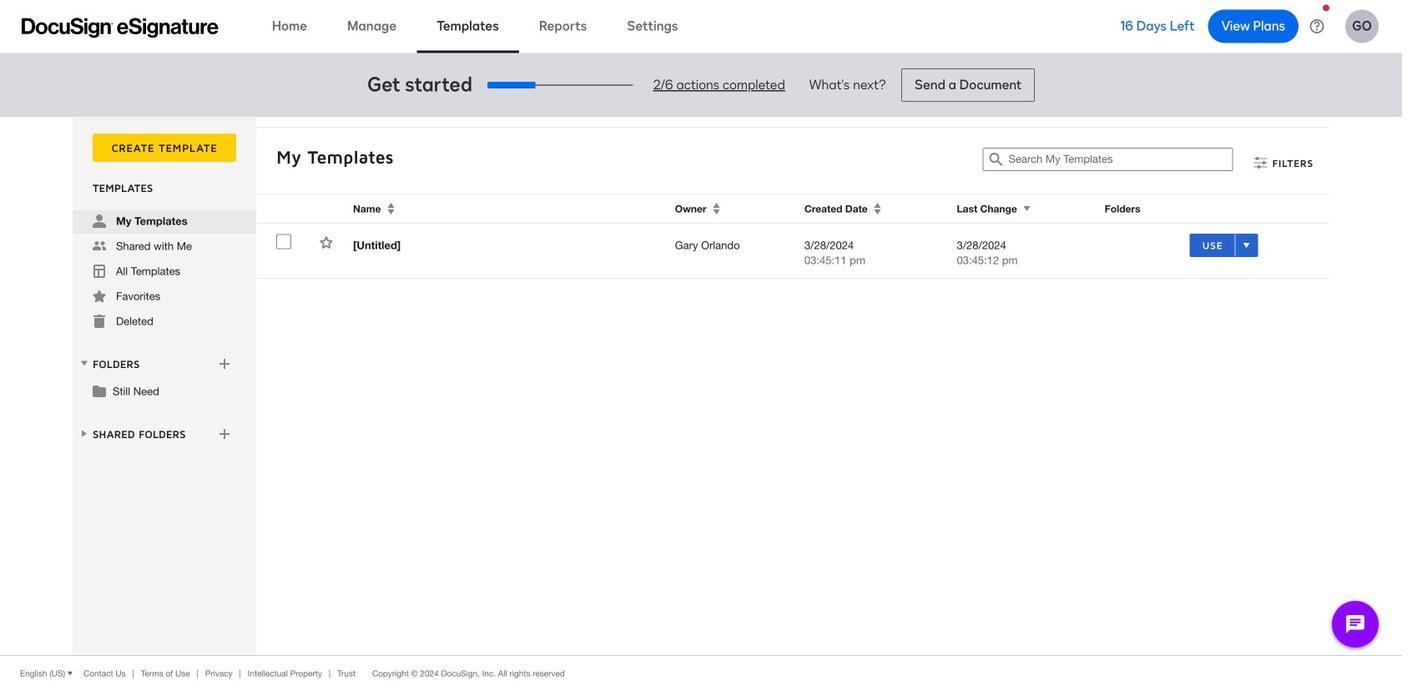 Task type: describe. For each thing, give the bounding box(es) containing it.
star filled image
[[93, 290, 106, 303]]

view shared folders image
[[78, 427, 91, 440]]

view folders image
[[78, 357, 91, 370]]

docusign esignature image
[[22, 18, 219, 38]]



Task type: vqa. For each thing, say whether or not it's contained in the screenshot.
trash icon
yes



Task type: locate. For each thing, give the bounding box(es) containing it.
user image
[[93, 215, 106, 228]]

templates image
[[93, 265, 106, 278]]

secondary navigation region
[[73, 117, 1334, 655]]

add [untitled] to favorites image
[[320, 236, 333, 249]]

folder image
[[93, 384, 106, 397]]

more info region
[[0, 655, 1403, 691]]

shared image
[[93, 240, 106, 253]]

Search My Templates text field
[[1009, 149, 1233, 170]]

trash image
[[93, 315, 106, 328]]



